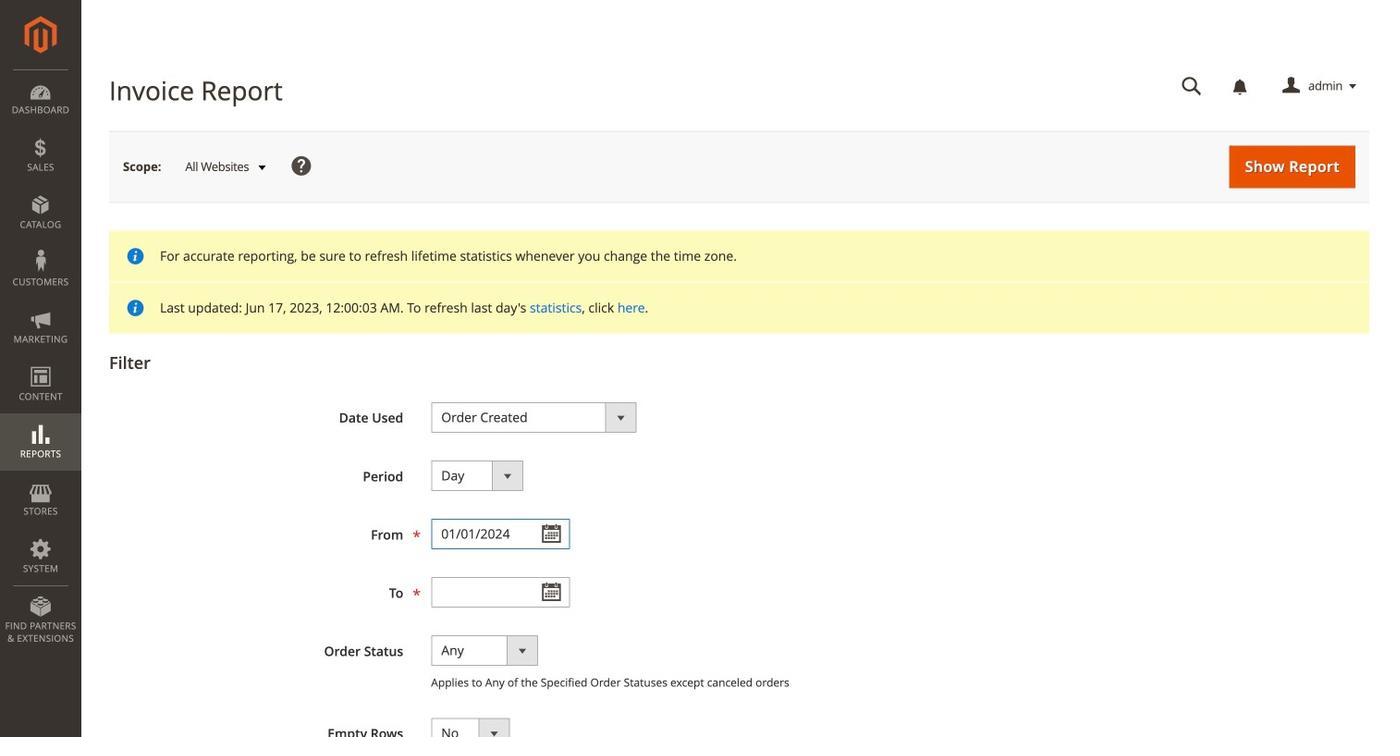 Task type: locate. For each thing, give the bounding box(es) containing it.
None text field
[[1169, 70, 1215, 103], [431, 519, 570, 549], [431, 577, 570, 608], [1169, 70, 1215, 103], [431, 519, 570, 549], [431, 577, 570, 608]]

menu bar
[[0, 69, 81, 654]]

magento admin panel image
[[25, 16, 57, 54]]



